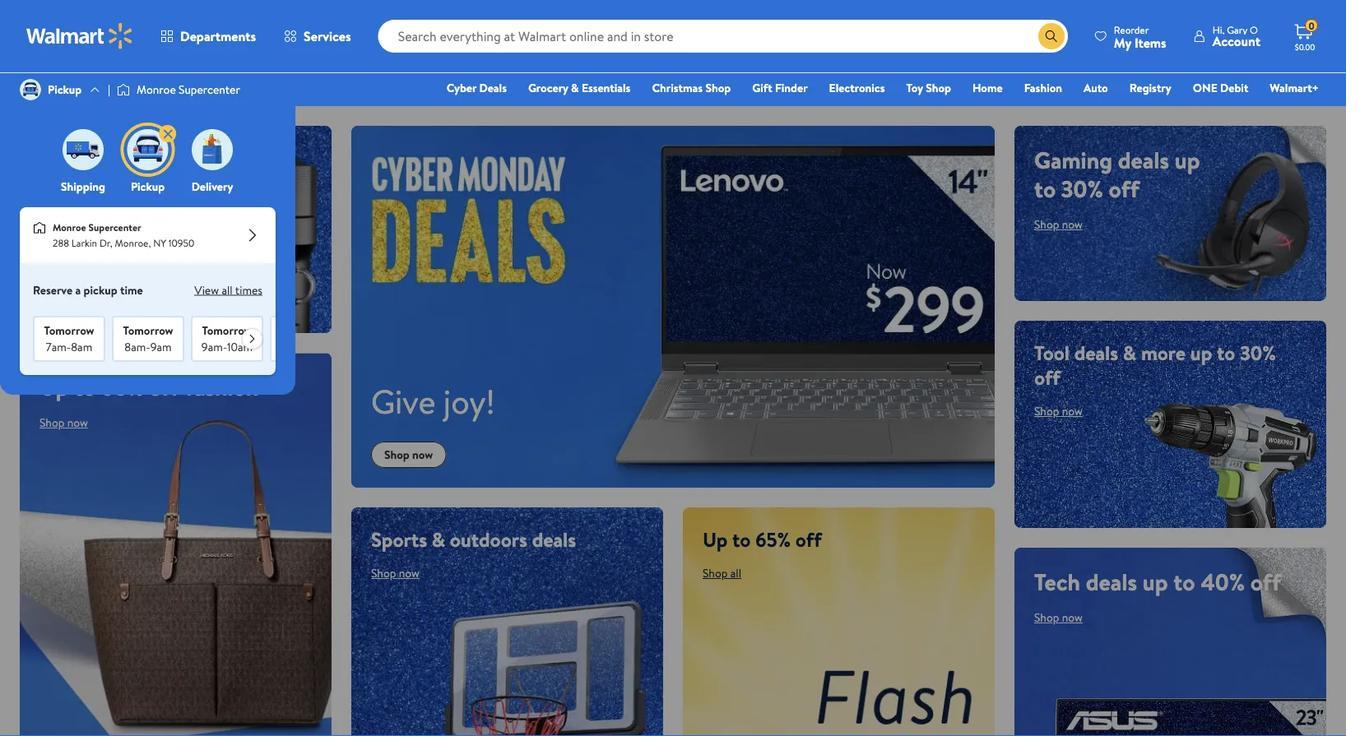 Task type: locate. For each thing, give the bounding box(es) containing it.
hot deals on home gifts
[[40, 144, 200, 196]]

shop for sports & outdoors deals
[[371, 565, 396, 581]]

1 vertical spatial supercenter
[[89, 221, 141, 235]]

1 vertical spatial monroe
[[53, 221, 86, 235]]

& left more
[[1123, 339, 1137, 367]]

on
[[126, 144, 148, 172]]

supercenter down departments popup button on the top left of page
[[179, 81, 240, 98]]

shop now link down 7am-
[[40, 415, 88, 431]]

deals inside hot deals on home gifts
[[77, 144, 121, 172]]

monroe for monroe supercenter 288 larkin dr, monroe, ny 10950
[[53, 221, 86, 235]]

shop now for gaming deals up to 30% off
[[1035, 216, 1083, 233]]

all down up to 65% off
[[731, 565, 742, 581]]

 image up 'delivery'
[[192, 129, 233, 170]]

now down the give joy!
[[412, 447, 433, 463]]

tomorrow 9am-10am
[[202, 323, 253, 355]]

more
[[1142, 339, 1186, 367]]

supercenter up dr,
[[89, 221, 141, 235]]

up
[[40, 371, 69, 403], [703, 526, 728, 553]]

supercenter inside monroe supercenter 288 larkin dr, monroe, ny 10950
[[89, 221, 141, 235]]

tomorrow up 7am-
[[44, 323, 94, 339]]

toy
[[907, 80, 923, 96]]

0 vertical spatial pickup
[[48, 81, 82, 98]]

account
[[1213, 32, 1261, 50]]

0 vertical spatial supercenter
[[179, 81, 240, 98]]

up up shop all link
[[703, 526, 728, 553]]

shop now link down sports
[[371, 565, 420, 581]]

tomorrow
[[44, 323, 94, 339], [123, 323, 173, 339], [202, 323, 252, 339]]

shop now link down the tech
[[1035, 610, 1083, 626]]

shop now down tool
[[1035, 404, 1083, 420]]

now for up
[[67, 415, 88, 431]]

one debit link
[[1186, 79, 1256, 97]]

shop down the tech
[[1035, 610, 1060, 626]]

Walmart Site-Wide search field
[[378, 20, 1068, 53]]

1 vertical spatial &
[[1123, 339, 1137, 367]]

0 horizontal spatial up
[[40, 371, 69, 403]]

1 horizontal spatial supercenter
[[179, 81, 240, 98]]

shop right the christmas
[[706, 80, 731, 96]]

1 vertical spatial 30%
[[1241, 339, 1277, 367]]

shop now for tool deals & more up to 30% off
[[1035, 404, 1083, 420]]

walmart+
[[1270, 80, 1320, 96]]

tomorrow up 8am-
[[123, 323, 173, 339]]

0 horizontal spatial &
[[432, 526, 445, 553]]

deals inside gaming deals up to 30% off
[[1118, 144, 1170, 176]]

shop now link down gaming
[[1035, 216, 1083, 233]]

shop now link up 288
[[40, 208, 88, 224]]

 image up hot
[[20, 79, 41, 100]]

60%
[[101, 371, 144, 403]]

0 horizontal spatial supercenter
[[89, 221, 141, 235]]

shop now
[[40, 208, 88, 224], [1035, 216, 1083, 233], [1035, 404, 1083, 420], [40, 415, 88, 431], [384, 447, 433, 463], [371, 565, 420, 581], [1035, 610, 1083, 626]]

ny
[[153, 236, 166, 250]]

tomorrow 7am-8am
[[44, 323, 94, 355]]

shop now link for tool deals & more up to 30% off
[[1035, 404, 1083, 420]]

& for sports & outdoors deals
[[432, 526, 445, 553]]

debit
[[1221, 80, 1249, 96]]

christmas
[[652, 80, 703, 96]]

40%
[[1201, 566, 1246, 599]]

reserve a pickup time
[[33, 282, 143, 298]]

monroe
[[137, 81, 176, 98], [53, 221, 86, 235]]

tomorrow inside tomorrow 9am-10am
[[202, 323, 252, 339]]

pickup left |
[[48, 81, 82, 98]]

up for up to 60% off fashion
[[40, 371, 69, 403]]

toy shop link
[[899, 79, 959, 97]]

now
[[67, 208, 88, 224], [1062, 216, 1083, 233], [1062, 404, 1083, 420], [67, 415, 88, 431], [412, 447, 433, 463], [399, 565, 420, 581], [1062, 610, 1083, 626]]

shop now down gaming
[[1035, 216, 1083, 233]]

shop now down 7am-
[[40, 415, 88, 431]]

1 vertical spatial up
[[703, 526, 728, 553]]

 image right |
[[117, 81, 130, 98]]

tomorrow up 10am
[[202, 323, 252, 339]]

a
[[75, 282, 81, 298]]

& right sports
[[432, 526, 445, 553]]

2 vertical spatial up
[[1143, 566, 1169, 599]]

shop now link
[[40, 208, 88, 224], [1035, 216, 1083, 233], [1035, 404, 1083, 420], [40, 415, 88, 431], [371, 442, 446, 468], [371, 565, 420, 581], [1035, 610, 1083, 626]]

0 vertical spatial &
[[571, 80, 579, 96]]

shop now down the tech
[[1035, 610, 1083, 626]]

all inside button
[[222, 282, 233, 298]]

one debit
[[1193, 80, 1249, 96]]

home link
[[965, 79, 1011, 97]]

up inside gaming deals up to 30% off
[[1175, 144, 1201, 176]]

deals right the tech
[[1086, 566, 1138, 599]]

0 horizontal spatial 30%
[[1062, 173, 1104, 205]]

pickup button
[[124, 125, 176, 195]]

up inside tool deals & more up to 30% off
[[1191, 339, 1213, 367]]

up down one
[[1175, 144, 1201, 176]]

0 vertical spatial 30%
[[1062, 173, 1104, 205]]

shop for tech deals up to 40% off
[[1035, 610, 1060, 626]]

0 vertical spatial all
[[222, 282, 233, 298]]

cyber deals link
[[439, 79, 514, 97]]

all right the view
[[222, 282, 233, 298]]

 image right shipping button
[[127, 129, 168, 170]]

pickup inside button
[[131, 179, 165, 195]]

now down gaming
[[1062, 216, 1083, 233]]

shop down give on the left bottom
[[384, 447, 410, 463]]

shop now link for tech deals up to 40% off
[[1035, 610, 1083, 626]]

shop now link for hot deals on home gifts
[[40, 208, 88, 224]]

tech deals up to 40% off
[[1035, 566, 1282, 599]]

1 vertical spatial pickup
[[131, 179, 165, 195]]

30% inside tool deals & more up to 30% off
[[1241, 339, 1277, 367]]

walmart image
[[26, 23, 133, 49]]

7am-
[[46, 339, 71, 355]]

auto
[[1084, 80, 1109, 96]]

electronics link
[[822, 79, 893, 97]]

shop now link for gaming deals up to 30% off
[[1035, 216, 1083, 233]]

tomorrow for 9am
[[123, 323, 173, 339]]

 image
[[117, 81, 130, 98], [63, 129, 104, 170], [127, 129, 168, 170], [192, 129, 233, 170]]

shop now down sports
[[371, 565, 420, 581]]

0 vertical spatial up
[[40, 371, 69, 403]]

tool
[[1035, 339, 1070, 367]]

now up larkin
[[67, 208, 88, 224]]

deals up shipping
[[77, 144, 121, 172]]

 image up shipping
[[63, 129, 104, 170]]

1 vertical spatial  image
[[33, 222, 46, 235]]

shop right toy
[[926, 80, 952, 96]]

shop now link for sports & outdoors deals
[[371, 565, 420, 581]]

deals right tool
[[1075, 339, 1119, 367]]

now down tool
[[1062, 404, 1083, 420]]

1 horizontal spatial 30%
[[1241, 339, 1277, 367]]

0 horizontal spatial monroe
[[53, 221, 86, 235]]

2 horizontal spatial &
[[1123, 339, 1137, 367]]

registry
[[1130, 80, 1172, 96]]

my
[[1114, 33, 1132, 51]]

up left 40%
[[1143, 566, 1169, 599]]

shop now down give on the left bottom
[[384, 447, 433, 463]]

pickup
[[84, 282, 117, 298]]

1 tomorrow from the left
[[44, 323, 94, 339]]

monroe right |
[[137, 81, 176, 98]]

1 horizontal spatial tomorrow
[[123, 323, 173, 339]]

1 vertical spatial all
[[731, 565, 742, 581]]

1 horizontal spatial all
[[731, 565, 742, 581]]

shop for hot deals on home gifts
[[40, 208, 65, 224]]

2 tomorrow from the left
[[123, 323, 173, 339]]

deals right outdoors
[[532, 526, 576, 553]]

 image down gifts
[[33, 222, 46, 235]]

shop now for give joy!
[[384, 447, 433, 463]]

hi,
[[1213, 23, 1225, 37]]

shop down 7am-
[[40, 415, 65, 431]]

0 vertical spatial monroe
[[137, 81, 176, 98]]

now down the tech
[[1062, 610, 1083, 626]]

deals for gaming
[[1118, 144, 1170, 176]]

monroe up 288
[[53, 221, 86, 235]]

shop now for sports & outdoors deals
[[371, 565, 420, 581]]

up right more
[[1191, 339, 1213, 367]]

2 horizontal spatial tomorrow
[[202, 323, 252, 339]]

 image inside delivery button
[[192, 129, 233, 170]]

1 horizontal spatial pickup
[[131, 179, 165, 195]]

monroe for monroe supercenter
[[137, 81, 176, 98]]

0 horizontal spatial tomorrow
[[44, 323, 94, 339]]

 image
[[20, 79, 41, 100], [33, 222, 46, 235]]

pickup
[[48, 81, 82, 98], [131, 179, 165, 195]]

up to 65% off
[[703, 526, 822, 553]]

toy shop
[[907, 80, 952, 96]]

8am-
[[125, 339, 150, 355]]

1 vertical spatial up
[[1191, 339, 1213, 367]]

shop now link down tool
[[1035, 404, 1083, 420]]

3 tomorrow from the left
[[202, 323, 252, 339]]

services button
[[270, 16, 365, 56]]

monroe inside monroe supercenter 288 larkin dr, monroe, ny 10950
[[53, 221, 86, 235]]

shop down up to 65% off
[[703, 565, 728, 581]]

give joy!
[[371, 379, 495, 424]]

grocery & essentials link
[[521, 79, 638, 97]]

shop
[[706, 80, 731, 96], [926, 80, 952, 96], [40, 208, 65, 224], [1035, 216, 1060, 233], [1035, 404, 1060, 420], [40, 415, 65, 431], [384, 447, 410, 463], [371, 565, 396, 581], [703, 565, 728, 581], [1035, 610, 1060, 626]]

off inside tool deals & more up to 30% off
[[1035, 364, 1061, 392]]

 image for delivery
[[192, 129, 233, 170]]

0
[[1309, 19, 1315, 33]]

2 vertical spatial &
[[432, 526, 445, 553]]

& inside tool deals & more up to 30% off
[[1123, 339, 1137, 367]]

& right the grocery at top left
[[571, 80, 579, 96]]

& for grocery & essentials
[[571, 80, 579, 96]]

deals for tool
[[1075, 339, 1119, 367]]

shop down sports
[[371, 565, 396, 581]]

pickup down on
[[131, 179, 165, 195]]

tomorrow 8am-9am
[[123, 323, 173, 355]]

deals right gaming
[[1118, 144, 1170, 176]]

shop now link down give on the left bottom
[[371, 442, 446, 468]]

registry link
[[1123, 79, 1179, 97]]

supercenter
[[179, 81, 240, 98], [89, 221, 141, 235]]

now for sports
[[399, 565, 420, 581]]

now down sports
[[399, 565, 420, 581]]

delivery
[[192, 179, 233, 195]]

reorder
[[1114, 23, 1149, 37]]

all
[[222, 282, 233, 298], [731, 565, 742, 581]]

deals inside tool deals & more up to 30% off
[[1075, 339, 1119, 367]]

0 horizontal spatial all
[[222, 282, 233, 298]]

 image inside shipping button
[[63, 129, 104, 170]]

gift finder
[[753, 80, 808, 96]]

1 horizontal spatial up
[[703, 526, 728, 553]]

1 horizontal spatial monroe
[[137, 81, 176, 98]]

shop down tool
[[1035, 404, 1060, 420]]

shop up 288
[[40, 208, 65, 224]]

deals
[[77, 144, 121, 172], [1118, 144, 1170, 176], [1075, 339, 1119, 367], [532, 526, 576, 553], [1086, 566, 1138, 599]]

reorder my items
[[1114, 23, 1167, 51]]

now down 8am
[[67, 415, 88, 431]]

up down 7am-
[[40, 371, 69, 403]]

shop down gaming
[[1035, 216, 1060, 233]]

gift
[[753, 80, 773, 96]]

shop now link for up to 60% off fashion
[[40, 415, 88, 431]]

to
[[1035, 173, 1056, 205], [1217, 339, 1236, 367], [74, 371, 96, 403], [733, 526, 751, 553], [1174, 566, 1196, 599]]

shop now up 288
[[40, 208, 88, 224]]

electronics
[[829, 80, 885, 96]]

supercenter for monroe supercenter 288 larkin dr, monroe, ny 10950
[[89, 221, 141, 235]]

0 vertical spatial up
[[1175, 144, 1201, 176]]

monroe supercenter 288 larkin dr, monroe, ny 10950
[[53, 221, 194, 250]]

1 horizontal spatial &
[[571, 80, 579, 96]]



Task type: vqa. For each thing, say whether or not it's contained in the screenshot.
30%
yes



Task type: describe. For each thing, give the bounding box(es) containing it.
next slide for bookslotshortcutcarousel list image
[[242, 329, 262, 349]]

shop now for hot deals on home gifts
[[40, 208, 88, 224]]

tool deals & more up to 30% off
[[1035, 339, 1277, 392]]

grocery
[[528, 80, 569, 96]]

time
[[120, 282, 143, 298]]

departments button
[[147, 16, 270, 56]]

gaming
[[1035, 144, 1113, 176]]

clear search field text image
[[1019, 30, 1032, 43]]

$0.00
[[1295, 41, 1316, 52]]

up for gaming deals up to 30% off
[[1175, 144, 1201, 176]]

shop for tool deals & more up to 30% off
[[1035, 404, 1060, 420]]

cyber
[[447, 80, 477, 96]]

 image for monroe supercenter
[[117, 81, 130, 98]]

tomorrow for 8am
[[44, 323, 94, 339]]

deals
[[479, 80, 507, 96]]

now for gaming
[[1062, 216, 1083, 233]]

shop now for tech deals up to 40% off
[[1035, 610, 1083, 626]]

288
[[53, 236, 69, 250]]

shipping
[[61, 179, 105, 195]]

hot
[[40, 144, 72, 172]]

shop now for up to 60% off fashion
[[40, 415, 88, 431]]

o
[[1250, 23, 1258, 37]]

up for up to 65% off
[[703, 526, 728, 553]]

9am
[[150, 339, 172, 355]]

hi, gary o account
[[1213, 23, 1261, 50]]

gaming deals up to 30% off
[[1035, 144, 1201, 205]]

up for tech deals up to 40% off
[[1143, 566, 1169, 599]]

supercenter for monroe supercenter
[[179, 81, 240, 98]]

10950
[[168, 236, 194, 250]]

shop all link
[[703, 565, 742, 581]]

gifts
[[40, 169, 79, 196]]

give
[[371, 379, 436, 424]]

cyber deals
[[447, 80, 507, 96]]

departments
[[180, 27, 256, 45]]

fashion link
[[1017, 79, 1070, 97]]

auto link
[[1077, 79, 1116, 97]]

gift finder link
[[745, 79, 815, 97]]

to inside gaming deals up to 30% off
[[1035, 173, 1056, 205]]

one
[[1193, 80, 1218, 96]]

deals for hot
[[77, 144, 121, 172]]

christmas shop
[[652, 80, 731, 96]]

0 vertical spatial  image
[[20, 79, 41, 100]]

joy!
[[444, 379, 495, 424]]

sports & outdoors deals
[[371, 526, 576, 553]]

finder
[[775, 80, 808, 96]]

9am-
[[202, 339, 227, 355]]

65%
[[756, 526, 791, 553]]

items
[[1135, 33, 1167, 51]]

all for view
[[222, 282, 233, 298]]

tech
[[1035, 566, 1081, 599]]

off inside gaming deals up to 30% off
[[1109, 173, 1140, 205]]

grocery & essentials
[[528, 80, 631, 96]]

monroe,
[[115, 236, 151, 250]]

all for shop
[[731, 565, 742, 581]]

 image inside pickup button
[[127, 129, 168, 170]]

home
[[152, 144, 200, 172]]

home
[[973, 80, 1003, 96]]

fashion
[[185, 371, 259, 403]]

to inside tool deals & more up to 30% off
[[1217, 339, 1236, 367]]

30% inside gaming deals up to 30% off
[[1062, 173, 1104, 205]]

view all times
[[195, 282, 263, 298]]

larkin
[[71, 236, 97, 250]]

now for tech
[[1062, 610, 1083, 626]]

shop for gaming deals up to 30% off
[[1035, 216, 1060, 233]]

monroe supercenter
[[137, 81, 240, 98]]

view
[[195, 282, 219, 298]]

now for tool
[[1062, 404, 1083, 420]]

reserve
[[33, 282, 73, 298]]

now for give
[[412, 447, 433, 463]]

|
[[108, 81, 110, 98]]

8am
[[71, 339, 92, 355]]

sports
[[371, 526, 427, 553]]

outdoors
[[450, 526, 528, 553]]

0 horizontal spatial pickup
[[48, 81, 82, 98]]

search icon image
[[1045, 30, 1058, 43]]

times
[[235, 282, 263, 298]]

gary
[[1227, 23, 1248, 37]]

delivery button
[[189, 125, 236, 195]]

shipping button
[[59, 125, 107, 195]]

Search search field
[[378, 20, 1068, 53]]

services
[[304, 27, 351, 45]]

tomorrow for 10am
[[202, 323, 252, 339]]

view all times button
[[195, 277, 263, 303]]

deals for tech
[[1086, 566, 1138, 599]]

shop for up to 60% off fashion
[[40, 415, 65, 431]]

walmart+ link
[[1263, 79, 1327, 97]]

 image for shipping
[[63, 129, 104, 170]]

shop for give joy!
[[384, 447, 410, 463]]

christmas shop link
[[645, 79, 739, 97]]

dr,
[[100, 236, 113, 250]]

now for hot
[[67, 208, 88, 224]]

shop for up to 65% off
[[703, 565, 728, 581]]

10am
[[227, 339, 253, 355]]

shop now link for give joy!
[[371, 442, 446, 468]]

fashion
[[1025, 80, 1063, 96]]

up to 60% off fashion
[[40, 371, 259, 403]]



